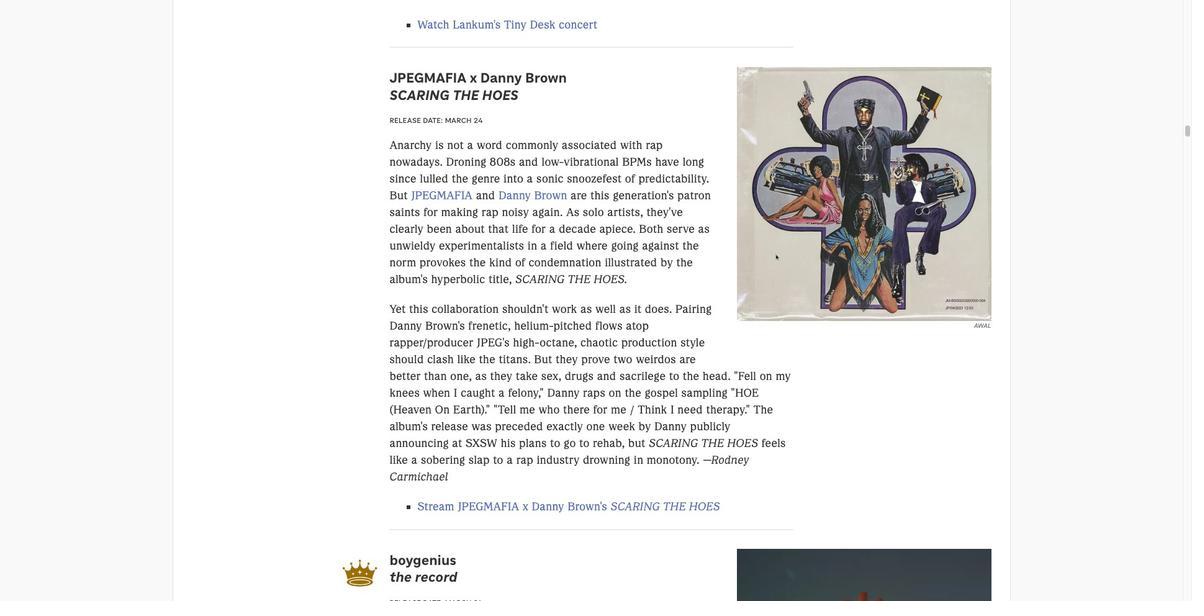 Task type: locate. For each thing, give the bounding box(es) containing it.
as right serve
[[699, 223, 710, 236]]

1 horizontal spatial on
[[760, 370, 773, 384]]

x down "—rodney carmichael"
[[523, 500, 529, 514]]

0 vertical spatial brown
[[526, 69, 567, 86]]

rap up have at the right top
[[646, 139, 663, 152]]

two
[[614, 353, 633, 367]]

this inside yet this collaboration shouldn't work as well as it does. pairing danny brown's frenetic, helium-pitched flows atop rapper/producer jpeg's high-octane, chaotic production style should clash like the titans. but they prove two weirdos are better than one, as they take sex, drugs and sacrilege to the head. "fell on my knees when i caught a felony," danny raps on the gospel sampling "hoe (heaven on earth)." "tell me who there for me / think i need therapy." the album's release was preceded exactly one week by danny publicly announcing at sxsw his plans to go to rehab, but
[[410, 303, 429, 316]]

0 vertical spatial are
[[571, 189, 588, 203]]

1 vertical spatial brown's
[[568, 500, 608, 514]]

brown inside jpegmafia x danny brown scaring the hoes
[[526, 69, 567, 86]]

are up as
[[571, 189, 588, 203]]

i left need
[[671, 403, 675, 417]]

2 horizontal spatial hoes
[[728, 437, 759, 451]]

2 vertical spatial and
[[597, 370, 617, 384]]

0 horizontal spatial hoes
[[483, 86, 519, 104]]

the
[[452, 172, 469, 186], [683, 239, 700, 253], [470, 256, 486, 270], [677, 256, 693, 270], [479, 353, 496, 367], [683, 370, 700, 384], [625, 387, 642, 400], [390, 569, 412, 586]]

they down octane,
[[556, 353, 578, 367]]

jpeg's
[[477, 336, 510, 350]]

1 vertical spatial this
[[410, 303, 429, 316]]

like up carmichael
[[390, 454, 408, 467]]

bpms
[[623, 155, 652, 169]]

0 vertical spatial but
[[390, 189, 408, 203]]

snoozefest
[[567, 172, 622, 186]]

against
[[643, 239, 680, 253]]

lankum's
[[453, 18, 501, 32]]

making
[[441, 206, 479, 219]]

brown
[[526, 69, 567, 86], [535, 189, 568, 203]]

by
[[661, 256, 674, 270], [639, 420, 651, 434]]

a inside yet this collaboration shouldn't work as well as it does. pairing danny brown's frenetic, helium-pitched flows atop rapper/producer jpeg's high-octane, chaotic production style should clash like the titans. but they prove two weirdos are better than one, as they take sex, drugs and sacrilege to the head. "fell on my knees when i caught a felony," danny raps on the gospel sampling "hoe (heaven on earth)." "tell me who there for me / think i need therapy." the album's release was preceded exactly one week by danny publicly announcing at sxsw his plans to go to rehab, but
[[499, 387, 505, 400]]

brown's
[[426, 320, 465, 333], [568, 500, 608, 514]]

1 vertical spatial jpegmafia
[[411, 189, 473, 203]]

1 horizontal spatial hoes
[[690, 500, 721, 514]]

caught
[[461, 387, 496, 400]]

0 horizontal spatial x
[[470, 69, 477, 86]]

monotony.
[[647, 454, 700, 467]]

by inside yet this collaboration shouldn't work as well as it does. pairing danny brown's frenetic, helium-pitched flows atop rapper/producer jpeg's high-octane, chaotic production style should clash like the titans. but they prove two weirdos are better than one, as they take sex, drugs and sacrilege to the head. "fell on my knees when i caught a felony," danny raps on the gospel sampling "hoe (heaven on earth)." "tell me who there for me / think i need therapy." the album's release was preceded exactly one week by danny publicly announcing at sxsw his plans to go to rehab, but
[[639, 420, 651, 434]]

a up "tell
[[499, 387, 505, 400]]

brown's up rapper/producer
[[426, 320, 465, 333]]

sobering
[[421, 454, 466, 467]]

1 vertical spatial by
[[639, 420, 651, 434]]

0 vertical spatial brown's
[[426, 320, 465, 333]]

to right 'slap'
[[493, 454, 504, 467]]

1 horizontal spatial but
[[535, 353, 553, 367]]

2 horizontal spatial and
[[597, 370, 617, 384]]

jpegmafia down 'slap'
[[458, 500, 520, 514]]

1 vertical spatial in
[[634, 454, 644, 467]]

1 horizontal spatial this
[[591, 189, 610, 203]]

this right yet
[[410, 303, 429, 316]]

0 vertical spatial on
[[760, 370, 773, 384]]

clash
[[428, 353, 454, 367]]

jpegmafia x danny brown scaring the hoes
[[390, 69, 567, 104]]

solo
[[583, 206, 604, 219]]

0 vertical spatial in
[[528, 239, 538, 253]]

1 horizontal spatial in
[[634, 454, 644, 467]]

808s
[[490, 155, 516, 169]]

24
[[474, 116, 483, 125]]

1 vertical spatial x
[[523, 500, 529, 514]]

scaring
[[390, 86, 450, 104], [516, 273, 565, 287], [649, 437, 699, 451], [611, 500, 661, 514]]

0 vertical spatial i
[[454, 387, 458, 400]]

a right into
[[527, 172, 534, 186]]

but inside yet this collaboration shouldn't work as well as it does. pairing danny brown's frenetic, helium-pitched flows atop rapper/producer jpeg's high-octane, chaotic production style should clash like the titans. but they prove two weirdos are better than one, as they take sex, drugs and sacrilege to the head. "fell on my knees when i caught a felony," danny raps on the gospel sampling "hoe (heaven on earth)." "tell me who there for me / think i need therapy." the album's release was preceded exactly one week by danny publicly announcing at sxsw his plans to go to rehab, but
[[535, 353, 553, 367]]

and inside yet this collaboration shouldn't work as well as it does. pairing danny brown's frenetic, helium-pitched flows atop rapper/producer jpeg's high-octane, chaotic production style should clash like the titans. but they prove two weirdos are better than one, as they take sex, drugs and sacrilege to the head. "fell on my knees when i caught a felony," danny raps on the gospel sampling "hoe (heaven on earth)." "tell me who there for me / think i need therapy." the album's release was preceded exactly one week by danny publicly announcing at sxsw his plans to go to rehab, but
[[597, 370, 617, 384]]

for right life
[[532, 223, 546, 236]]

pairing
[[676, 303, 712, 316]]

brown down the sonic
[[535, 189, 568, 203]]

and down commonly
[[519, 155, 539, 169]]

desk
[[530, 18, 556, 32]]

pitched
[[554, 320, 592, 333]]

the inside anarchy is not a word commonly associated with rap nowadays. droning 808s and low-vibrational bpms have long since lulled the genre into a sonic snoozefest of predictability. but
[[452, 172, 469, 186]]

0 horizontal spatial me
[[520, 403, 536, 417]]

jpegmafia for jpegmafia and danny brown
[[411, 189, 473, 203]]

the down monotony.
[[664, 500, 687, 514]]

and inside anarchy is not a word commonly associated with rap nowadays. droning 808s and low-vibrational bpms have long since lulled the genre into a sonic snoozefest of predictability. but
[[519, 155, 539, 169]]

as
[[699, 223, 710, 236], [581, 303, 593, 316], [620, 303, 631, 316], [476, 370, 487, 384]]

(heaven
[[390, 403, 432, 417]]

who
[[539, 403, 560, 417]]

the down jpeg's on the left bottom of page
[[479, 353, 496, 367]]

in down "but"
[[634, 454, 644, 467]]

0 horizontal spatial are
[[571, 189, 588, 203]]

a up carmichael
[[412, 454, 418, 467]]

0 horizontal spatial in
[[528, 239, 538, 253]]

serve
[[667, 223, 695, 236]]

not
[[448, 139, 464, 152]]

album's down norm
[[390, 273, 428, 287]]

in
[[528, 239, 538, 253], [634, 454, 644, 467]]

danny down sex,
[[548, 387, 580, 400]]

hoes up —rodney
[[728, 437, 759, 451]]

hoes down —rodney
[[690, 500, 721, 514]]

drugs
[[565, 370, 594, 384]]

0 horizontal spatial rap
[[482, 206, 499, 219]]

kind
[[490, 256, 512, 270]]

—rodney carmichael
[[390, 454, 750, 484]]

0 horizontal spatial like
[[390, 454, 408, 467]]

0 vertical spatial by
[[661, 256, 674, 270]]

the
[[754, 403, 774, 417]]

and down genre
[[476, 189, 496, 203]]

1 horizontal spatial me
[[611, 403, 627, 417]]

0 vertical spatial this
[[591, 189, 610, 203]]

1 horizontal spatial of
[[626, 172, 636, 186]]

1 horizontal spatial rap
[[517, 454, 534, 467]]

shouldn't
[[503, 303, 549, 316]]

they down titans.
[[491, 370, 513, 384]]

album's inside are this generation's patron saints for making rap noisy again. as solo artists, they've clearly been about that life for a decade apiece. both serve as unwieldy experimentalists in a field where going against the norm provokes the kind of condemnation illustrated by the album's hyperbolic title,
[[390, 273, 428, 287]]

to right go
[[580, 437, 590, 451]]

x up 24
[[470, 69, 477, 86]]

0 horizontal spatial brown's
[[426, 320, 465, 333]]

of down bpms
[[626, 172, 636, 186]]

the down droning
[[452, 172, 469, 186]]

of right kind
[[516, 256, 526, 270]]

on left "my"
[[760, 370, 773, 384]]

jpegmafia inside jpegmafia x danny brown scaring the hoes
[[390, 69, 467, 86]]

this
[[591, 189, 610, 203], [410, 303, 429, 316]]

danny inside jpegmafia x danny brown scaring the hoes
[[481, 69, 522, 86]]

1 vertical spatial rap
[[482, 206, 499, 219]]

1 horizontal spatial x
[[523, 500, 529, 514]]

scaring up date:
[[390, 86, 450, 104]]

1 album's from the top
[[390, 273, 428, 287]]

illustrated
[[605, 256, 658, 270]]

brown's down "—rodney carmichael"
[[568, 500, 608, 514]]

of inside are this generation's patron saints for making rap noisy again. as solo artists, they've clearly been about that life for a decade apiece. both serve as unwieldy experimentalists in a field where going against the norm provokes the kind of condemnation illustrated by the album's hyperbolic title,
[[516, 256, 526, 270]]

provokes
[[420, 256, 466, 270]]

atop
[[626, 320, 649, 333]]

2 vertical spatial rap
[[517, 454, 534, 467]]

are
[[571, 189, 588, 203], [680, 353, 696, 367]]

"tell
[[494, 403, 517, 417]]

preceded
[[495, 420, 544, 434]]

rap down jpegmafia and danny brown
[[482, 206, 499, 219]]

album's inside yet this collaboration shouldn't work as well as it does. pairing danny brown's frenetic, helium-pitched flows atop rapper/producer jpeg's high-octane, chaotic production style should clash like the titans. but they prove two weirdos are better than one, as they take sex, drugs and sacrilege to the head. "fell on my knees when i caught a felony," danny raps on the gospel sampling "hoe (heaven on earth)." "tell me who there for me / think i need therapy." the album's release was preceded exactly one week by danny publicly announcing at sxsw his plans to go to rehab, but
[[390, 420, 428, 434]]

a
[[468, 139, 474, 152], [527, 172, 534, 186], [550, 223, 556, 236], [541, 239, 547, 253], [499, 387, 505, 400], [412, 454, 418, 467], [507, 454, 513, 467]]

jpegmafia down lulled
[[411, 189, 473, 203]]

rap inside feels like a sobering slap to a rap industry drowning in monotony.
[[517, 454, 534, 467]]

a down his
[[507, 454, 513, 467]]

1 horizontal spatial for
[[532, 223, 546, 236]]

1 horizontal spatial i
[[671, 403, 675, 417]]

0 horizontal spatial and
[[476, 189, 496, 203]]

saints
[[390, 206, 421, 219]]

watch
[[418, 18, 450, 32]]

stream jpegmafia x danny brown's scaring the hoes
[[418, 500, 721, 514]]

0 vertical spatial hoes
[[483, 86, 519, 104]]

0 vertical spatial like
[[458, 353, 476, 367]]

but
[[390, 189, 408, 203], [535, 353, 553, 367]]

0 vertical spatial and
[[519, 155, 539, 169]]

as up caught at the left of the page
[[476, 370, 487, 384]]

scaring down drowning
[[611, 500, 661, 514]]

was
[[472, 420, 492, 434]]

but inside anarchy is not a word commonly associated with rap nowadays. droning 808s and low-vibrational bpms have long since lulled the genre into a sonic snoozefest of predictability. but
[[390, 189, 408, 203]]

concert
[[559, 18, 598, 32]]

rap inside are this generation's patron saints for making rap noisy again. as solo artists, they've clearly been about that life for a decade apiece. both serve as unwieldy experimentalists in a field where going against the norm provokes the kind of condemnation illustrated by the album's hyperbolic title,
[[482, 206, 499, 219]]

0 horizontal spatial but
[[390, 189, 408, 203]]

0 horizontal spatial by
[[639, 420, 651, 434]]

1 vertical spatial they
[[491, 370, 513, 384]]

by down think
[[639, 420, 651, 434]]

0 vertical spatial jpegmafia
[[390, 69, 467, 86]]

1 horizontal spatial by
[[661, 256, 674, 270]]

danny up 24
[[481, 69, 522, 86]]

1 vertical spatial but
[[535, 353, 553, 367]]

me left /
[[611, 403, 627, 417]]

a down again.
[[550, 223, 556, 236]]

of inside anarchy is not a word commonly associated with rap nowadays. droning 808s and low-vibrational bpms have long since lulled the genre into a sonic snoozefest of predictability. but
[[626, 172, 636, 186]]

1 horizontal spatial like
[[458, 353, 476, 367]]

and down prove
[[597, 370, 617, 384]]

brown for jpegmafia x danny brown scaring the hoes
[[526, 69, 567, 86]]

image credit element
[[738, 321, 992, 330]]

1 horizontal spatial they
[[556, 353, 578, 367]]

0 vertical spatial album's
[[390, 273, 428, 287]]

1 me from the left
[[520, 403, 536, 417]]

but down since
[[390, 189, 408, 203]]

1 vertical spatial album's
[[390, 420, 428, 434]]

this for danny
[[410, 303, 429, 316]]

head.
[[703, 370, 731, 384]]

for up the one
[[594, 403, 608, 417]]

2 horizontal spatial for
[[594, 403, 608, 417]]

boygenius
[[390, 552, 457, 569]]

1 vertical spatial like
[[390, 454, 408, 467]]

as inside are this generation's patron saints for making rap noisy again. as solo artists, they've clearly been about that life for a decade apiece. both serve as unwieldy experimentalists in a field where going against the norm provokes the kind of condemnation illustrated by the album's hyperbolic title,
[[699, 223, 710, 236]]

rap
[[646, 139, 663, 152], [482, 206, 499, 219], [517, 454, 534, 467]]

2 vertical spatial jpegmafia
[[458, 500, 520, 514]]

scaring the hoes
[[649, 437, 759, 451]]

decade
[[559, 223, 597, 236]]

danny down think
[[655, 420, 687, 434]]

0 horizontal spatial of
[[516, 256, 526, 270]]

on right raps at the bottom of the page
[[609, 387, 622, 400]]

a right not
[[468, 139, 474, 152]]

2 vertical spatial for
[[594, 403, 608, 417]]

feels
[[762, 437, 786, 451]]

have
[[656, 155, 680, 169]]

1 vertical spatial brown
[[535, 189, 568, 203]]

my
[[776, 370, 791, 384]]

this for solo
[[591, 189, 610, 203]]

1 vertical spatial of
[[516, 256, 526, 270]]

0 vertical spatial of
[[626, 172, 636, 186]]

i down the one,
[[454, 387, 458, 400]]

scaring up monotony.
[[649, 437, 699, 451]]

like up the one,
[[458, 353, 476, 367]]

0 horizontal spatial this
[[410, 303, 429, 316]]

nowadays.
[[390, 155, 443, 169]]

for up been
[[424, 206, 438, 219]]

0 horizontal spatial on
[[609, 387, 622, 400]]

are down style
[[680, 353, 696, 367]]

high-
[[513, 336, 540, 350]]

the left record
[[390, 569, 412, 586]]

brown down desk on the top left
[[526, 69, 567, 86]]

rap for patron
[[482, 206, 499, 219]]

this inside are this generation's patron saints for making rap noisy again. as solo artists, they've clearly been about that life for a decade apiece. both serve as unwieldy experimentalists in a field where going against the norm provokes the kind of condemnation illustrated by the album's hyperbolic title,
[[591, 189, 610, 203]]

in down life
[[528, 239, 538, 253]]

2 album's from the top
[[390, 420, 428, 434]]

chaotic
[[581, 336, 618, 350]]

weirdos
[[636, 353, 677, 367]]

anarchy is not a word commonly associated with rap nowadays. droning 808s and low-vibrational bpms have long since lulled the genre into a sonic snoozefest of predictability. but
[[390, 139, 710, 203]]

title,
[[489, 273, 512, 287]]

me down felony,"
[[520, 403, 536, 417]]

helium-
[[515, 320, 554, 333]]

0 vertical spatial rap
[[646, 139, 663, 152]]

1 vertical spatial are
[[680, 353, 696, 367]]

rap down plans
[[517, 454, 534, 467]]

knees
[[390, 387, 420, 400]]

1 vertical spatial i
[[671, 403, 675, 417]]

boygenius the record
[[390, 552, 458, 586]]

by down 'against'
[[661, 256, 674, 270]]

sampling
[[682, 387, 728, 400]]

are this generation's patron saints for making rap noisy again. as solo artists, they've clearly been about that life for a decade apiece. both serve as unwieldy experimentalists in a field where going against the norm provokes the kind of condemnation illustrated by the album's hyperbolic title,
[[390, 189, 712, 287]]

1 horizontal spatial are
[[680, 353, 696, 367]]

style
[[681, 336, 706, 350]]

the inside boygenius the record
[[390, 569, 412, 586]]

need
[[678, 403, 703, 417]]

x
[[470, 69, 477, 86], [523, 500, 529, 514]]

production
[[622, 336, 678, 350]]

the up march
[[453, 86, 479, 104]]

but up sex,
[[535, 353, 553, 367]]

watch lankum's tiny desk concert link
[[418, 18, 598, 32]]

2 horizontal spatial rap
[[646, 139, 663, 152]]

date:
[[423, 116, 443, 125]]

better
[[390, 370, 421, 384]]

earth)."
[[453, 403, 491, 417]]

jpegmafia up date:
[[390, 69, 467, 86]]

again.
[[533, 206, 563, 219]]

1 vertical spatial and
[[476, 189, 496, 203]]

anarchy
[[390, 139, 432, 152]]

the inside jpegmafia x danny brown scaring the hoes
[[453, 86, 479, 104]]

0 vertical spatial for
[[424, 206, 438, 219]]

scaring the hoes.
[[516, 273, 628, 287]]

0 vertical spatial x
[[470, 69, 477, 86]]

1 horizontal spatial and
[[519, 155, 539, 169]]

frenetic,
[[469, 320, 511, 333]]

word
[[477, 139, 503, 152]]

album's down (heaven
[[390, 420, 428, 434]]

this down the snoozefest on the top of page
[[591, 189, 610, 203]]

by inside are this generation's patron saints for making rap noisy again. as solo artists, they've clearly been about that life for a decade apiece. both serve as unwieldy experimentalists in a field where going against the norm provokes the kind of condemnation illustrated by the album's hyperbolic title,
[[661, 256, 674, 270]]

hoes up 24
[[483, 86, 519, 104]]

vibrational
[[564, 155, 619, 169]]

where
[[577, 239, 608, 253]]



Task type: describe. For each thing, give the bounding box(es) containing it.
are inside yet this collaboration shouldn't work as well as it does. pairing danny brown's frenetic, helium-pitched flows atop rapper/producer jpeg's high-octane, chaotic production style should clash like the titans. but they prove two weirdos are better than one, as they take sex, drugs and sacrilege to the head. "fell on my knees when i caught a felony," danny raps on the gospel sampling "hoe (heaven on earth)." "tell me who there for me / think i need therapy." the album's release was preceded exactly one week by danny publicly announcing at sxsw his plans to go to rehab, but
[[680, 353, 696, 367]]

generation's
[[613, 189, 675, 203]]

the down the experimentalists
[[470, 256, 486, 270]]

plans
[[519, 437, 547, 451]]

a left field
[[541, 239, 547, 253]]

feels like a sobering slap to a rap industry drowning in monotony.
[[390, 437, 786, 467]]

in inside are this generation's patron saints for making rap noisy again. as solo artists, they've clearly been about that life for a decade apiece. both serve as unwieldy experimentalists in a field where going against the norm provokes the kind of condemnation illustrated by the album's hyperbolic title,
[[528, 239, 538, 253]]

into
[[504, 172, 524, 186]]

week
[[609, 420, 636, 434]]

danny up noisy
[[499, 189, 531, 203]]

1 vertical spatial hoes
[[728, 437, 759, 451]]

as left well
[[581, 303, 593, 316]]

the down publicly
[[702, 437, 725, 451]]

boygenius, the record image
[[738, 549, 992, 601]]

record
[[415, 569, 458, 586]]

brown for jpegmafia and danny brown
[[535, 189, 568, 203]]

1 vertical spatial for
[[532, 223, 546, 236]]

0 horizontal spatial i
[[454, 387, 458, 400]]

as left the it
[[620, 303, 631, 316]]

like inside yet this collaboration shouldn't work as well as it does. pairing danny brown's frenetic, helium-pitched flows atop rapper/producer jpeg's high-octane, chaotic production style should clash like the titans. but they prove two weirdos are better than one, as they take sex, drugs and sacrilege to the head. "fell on my knees when i caught a felony," danny raps on the gospel sampling "hoe (heaven on earth)." "tell me who there for me / think i need therapy." the album's release was preceded exactly one week by danny publicly announcing at sxsw his plans to go to rehab, but
[[458, 353, 476, 367]]

"fell
[[734, 370, 757, 384]]

to left go
[[550, 437, 561, 451]]

condemnation
[[529, 256, 602, 270]]

sacrilege
[[620, 370, 666, 384]]

when
[[423, 387, 451, 400]]

associated
[[562, 139, 617, 152]]

gospel
[[645, 387, 679, 400]]

experimentalists
[[439, 239, 525, 253]]

than
[[424, 370, 447, 384]]

march
[[445, 116, 472, 125]]

on
[[435, 403, 450, 417]]

there
[[564, 403, 590, 417]]

go
[[564, 437, 576, 451]]

scaring down the condemnation
[[516, 273, 565, 287]]

like inside feels like a sobering slap to a rap industry drowning in monotony.
[[390, 454, 408, 467]]

scaring inside jpegmafia x danny brown scaring the hoes
[[390, 86, 450, 104]]

industry
[[537, 454, 580, 467]]

field
[[551, 239, 574, 253]]

0 horizontal spatial they
[[491, 370, 513, 384]]

they've
[[647, 206, 684, 219]]

jpegmafia and danny brown
[[411, 189, 568, 203]]

felony,"
[[509, 387, 544, 400]]

the up /
[[625, 387, 642, 400]]

yet
[[390, 303, 406, 316]]

to inside feels like a sobering slap to a rap industry drowning in monotony.
[[493, 454, 504, 467]]

slap
[[469, 454, 490, 467]]

the down serve
[[683, 239, 700, 253]]

rapper/producer
[[390, 336, 474, 350]]

jpegmafia link
[[411, 189, 473, 203]]

since
[[390, 172, 417, 186]]

rap for sobering
[[517, 454, 534, 467]]

publicly
[[691, 420, 731, 434]]

to up gospel
[[670, 370, 680, 384]]

long
[[683, 155, 705, 169]]

danny down yet
[[390, 320, 422, 333]]

low-
[[542, 155, 564, 169]]

brown's inside yet this collaboration shouldn't work as well as it does. pairing danny brown's frenetic, helium-pitched flows atop rapper/producer jpeg's high-octane, chaotic production style should clash like the titans. but they prove two weirdos are better than one, as they take sex, drugs and sacrilege to the head. "fell on my knees when i caught a felony," danny raps on the gospel sampling "hoe (heaven on earth)." "tell me who there for me / think i need therapy." the album's release was preceded exactly one week by danny publicly announcing at sxsw his plans to go to rehab, but
[[426, 320, 465, 333]]

danny brown link
[[499, 189, 568, 203]]

the down 'against'
[[677, 256, 693, 270]]

noisy
[[502, 206, 529, 219]]

tiny
[[504, 18, 527, 32]]

hoes inside jpegmafia x danny brown scaring the hoes
[[483, 86, 519, 104]]

hyperbolic
[[431, 273, 486, 287]]

0 horizontal spatial for
[[424, 206, 438, 219]]

2 vertical spatial hoes
[[690, 500, 721, 514]]

lulled
[[420, 172, 449, 186]]

2 me from the left
[[611, 403, 627, 417]]

stream
[[418, 500, 455, 514]]

one,
[[451, 370, 472, 384]]

exactly
[[547, 420, 583, 434]]

raps
[[583, 387, 606, 400]]

for inside yet this collaboration shouldn't work as well as it does. pairing danny brown's frenetic, helium-pitched flows atop rapper/producer jpeg's high-octane, chaotic production style should clash like the titans. but they prove two weirdos are better than one, as they take sex, drugs and sacrilege to the head. "fell on my knees when i caught a felony," danny raps on the gospel sampling "hoe (heaven on earth)." "tell me who there for me / think i need therapy." the album's release was preceded exactly one week by danny publicly announcing at sxsw his plans to go to rehab, but
[[594, 403, 608, 417]]

does.
[[645, 303, 673, 316]]

it
[[635, 303, 642, 316]]

unwieldy
[[390, 239, 436, 253]]

droning
[[446, 155, 487, 169]]

therapy."
[[707, 403, 751, 417]]

are inside are this generation's patron saints for making rap noisy again. as solo artists, they've clearly been about that life for a decade apiece. both serve as unwieldy experimentalists in a field where going against the norm provokes the kind of condemnation illustrated by the album's hyperbolic title,
[[571, 189, 588, 203]]

watch lankum's tiny desk concert
[[418, 18, 598, 32]]

apiece.
[[600, 223, 636, 236]]

/
[[630, 403, 635, 417]]

work
[[552, 303, 578, 316]]

that
[[489, 223, 509, 236]]

sxsw
[[466, 437, 498, 451]]

0 vertical spatial they
[[556, 353, 578, 367]]

about
[[456, 223, 485, 236]]

at
[[453, 437, 463, 451]]

artists,
[[608, 206, 644, 219]]

rap inside anarchy is not a word commonly associated with rap nowadays. droning 808s and low-vibrational bpms have long since lulled the genre into a sonic snoozefest of predictability. but
[[646, 139, 663, 152]]

with
[[621, 139, 643, 152]]

—rodney
[[703, 454, 750, 467]]

collaboration
[[432, 303, 499, 316]]

drowning
[[583, 454, 631, 467]]

1 vertical spatial on
[[609, 387, 622, 400]]

jpegmafia x danny brown, scaring the hoes image
[[738, 67, 992, 321]]

in inside feels like a sobering slap to a rap industry drowning in monotony.
[[634, 454, 644, 467]]

the down the condemnation
[[568, 273, 591, 287]]

carmichael
[[390, 471, 449, 484]]

1 horizontal spatial brown's
[[568, 500, 608, 514]]

predictability.
[[639, 172, 710, 186]]

the up sampling
[[683, 370, 700, 384]]

jpegmafia for jpegmafia x danny brown scaring the hoes
[[390, 69, 467, 86]]

well
[[596, 303, 617, 316]]

sex,
[[542, 370, 562, 384]]

prove
[[582, 353, 611, 367]]

patron
[[678, 189, 712, 203]]

danny down "—rodney carmichael"
[[532, 500, 565, 514]]

release
[[431, 420, 469, 434]]

x inside jpegmafia x danny brown scaring the hoes
[[470, 69, 477, 86]]



Task type: vqa. For each thing, say whether or not it's contained in the screenshot.
middle her
no



